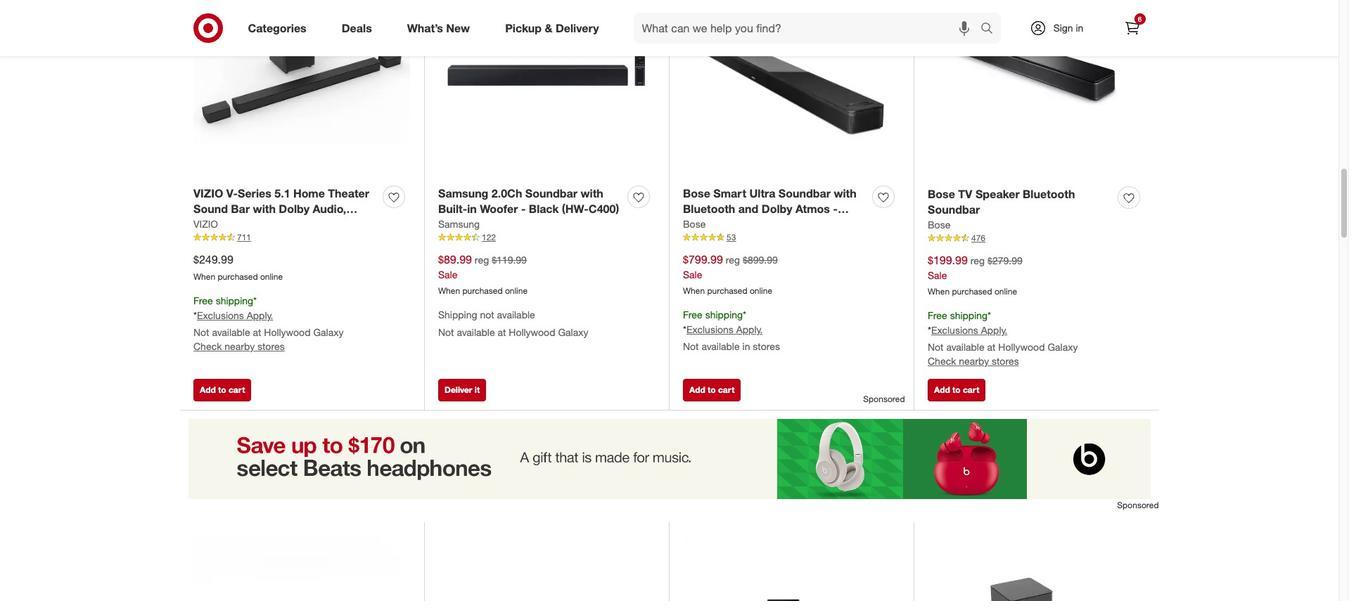 Task type: locate. For each thing, give the bounding box(es) containing it.
apply. down "$199.99 reg $279.99 sale when purchased online"
[[981, 324, 1007, 336]]

vizio for vizio v-series 5.1 home theater sound bar with dolby audio, bluetooth - v51-h6
[[193, 186, 223, 200]]

*
[[253, 295, 257, 307], [743, 309, 746, 321], [193, 309, 197, 321], [988, 309, 991, 321], [683, 323, 686, 335], [928, 324, 931, 336]]

atmos
[[795, 202, 830, 216]]

1 horizontal spatial check nearby stores button
[[928, 354, 1019, 368]]

when for $89.99
[[438, 286, 460, 296]]

exclusions down $799.99 reg $899.99 sale when purchased online
[[686, 323, 734, 335]]

vizio 20" 2.0 home theater sound bar with integrated deep bass (sb2020n) image
[[193, 537, 410, 601], [193, 537, 410, 601]]

0 horizontal spatial hollywood
[[264, 326, 311, 338]]

sale down $89.99 at left
[[438, 269, 457, 281]]

free down $799.99 reg $899.99 sale when purchased online
[[683, 309, 703, 321]]

add to cart
[[200, 385, 245, 396], [689, 385, 735, 396], [934, 385, 979, 396]]

exclusions apply. link down "$199.99 reg $279.99 sale when purchased online"
[[931, 324, 1007, 336]]

-
[[521, 202, 526, 216], [833, 202, 838, 216], [249, 218, 253, 232]]

add to cart for and
[[689, 385, 735, 396]]

and
[[738, 202, 759, 216]]

1 add from the left
[[200, 385, 216, 396]]

sale
[[438, 269, 457, 281], [683, 269, 702, 281], [928, 270, 947, 281]]

search
[[974, 22, 1008, 36]]

2 horizontal spatial in
[[1076, 22, 1083, 34]]

available for vizio v-series 5.1 home theater sound bar with dolby audio, bluetooth - v51-h6's exclusions apply. link
[[212, 326, 250, 338]]

check nearby stores button for bose tv speaker bluetooth soundbar
[[928, 354, 1019, 368]]

1 vertical spatial check
[[928, 355, 956, 367]]

1 horizontal spatial hollywood
[[509, 326, 555, 338]]

shipping
[[216, 295, 253, 307], [705, 309, 743, 321], [950, 309, 988, 321]]

0 vertical spatial bluetooth
[[1023, 187, 1075, 201]]

h6
[[281, 218, 295, 232]]

purchased down $249.99
[[218, 272, 258, 282]]

1 vertical spatial black
[[683, 218, 713, 232]]

at inside shipping not available not available at hollywood galaxy
[[498, 326, 506, 338]]

purchased down $199.99
[[952, 286, 992, 297]]

not
[[193, 326, 209, 338], [438, 326, 454, 338], [683, 340, 699, 352], [928, 341, 944, 353]]

delivery
[[556, 21, 599, 35]]

dolby down ultra
[[762, 202, 792, 216]]

1 horizontal spatial add to cart
[[689, 385, 735, 396]]

bose link
[[683, 217, 706, 232], [928, 218, 951, 232]]

in
[[1076, 22, 1083, 34], [467, 202, 477, 216], [742, 340, 750, 352]]

free down "$199.99 reg $279.99 sale when purchased online"
[[928, 309, 947, 321]]

with inside vizio v-series 5.1 home theater sound bar with dolby audio, bluetooth - v51-h6
[[253, 202, 276, 216]]

available for exclusions apply. link associated with bose tv speaker bluetooth soundbar
[[946, 341, 985, 353]]

samsung for samsung
[[438, 218, 480, 230]]

bose left smart
[[683, 186, 710, 200]]

0 horizontal spatial bose link
[[683, 217, 706, 232]]

free shipping * * exclusions apply. not available at hollywood galaxy check nearby stores for home
[[193, 295, 344, 352]]

2.0ch
[[492, 186, 522, 200]]

- left the v51-
[[249, 218, 253, 232]]

available inside free shipping * * exclusions apply. not available in stores
[[702, 340, 740, 352]]

not for exclusions apply. link associated with bose tv speaker bluetooth soundbar
[[928, 341, 944, 353]]

add to cart button
[[193, 379, 251, 402], [683, 379, 741, 402], [928, 379, 986, 402]]

1 horizontal spatial galaxy
[[558, 326, 588, 338]]

cart
[[229, 385, 245, 396], [718, 385, 735, 396], [963, 385, 979, 396]]

2 cart from the left
[[718, 385, 735, 396]]

free for bose tv speaker bluetooth soundbar
[[928, 309, 947, 321]]

online inside $799.99 reg $899.99 sale when purchased online
[[750, 286, 772, 296]]

476 link
[[928, 232, 1145, 245]]

bose inside bose smart ultra soundbar with bluetooth and dolby atmos - black
[[683, 186, 710, 200]]

purchased down $799.99 at the right
[[707, 286, 747, 296]]

samsung inside the samsung 2.0ch soundbar with built-in woofer - black (hw-c400)
[[438, 186, 488, 200]]

online inside $89.99 reg $119.99 sale when purchased online
[[505, 286, 528, 296]]

black up 122 link
[[529, 202, 559, 216]]

not for middle exclusions apply. link
[[683, 340, 699, 352]]

to for and
[[708, 385, 716, 396]]

with
[[581, 186, 603, 200], [834, 186, 857, 200], [253, 202, 276, 216]]

black inside the samsung 2.0ch soundbar with built-in woofer - black (hw-c400)
[[529, 202, 559, 216]]

dolby up the h6
[[279, 202, 310, 216]]

when inside "$199.99 reg $279.99 sale when purchased online"
[[928, 286, 950, 297]]

not inside shipping not available not available at hollywood galaxy
[[438, 326, 454, 338]]

1 horizontal spatial free
[[683, 309, 703, 321]]

free shipping * * exclusions apply. not available in stores
[[683, 309, 780, 352]]

online for $799.99
[[750, 286, 772, 296]]

soundbar down the tv
[[928, 203, 980, 217]]

purchased inside $89.99 reg $119.99 sale when purchased online
[[462, 286, 503, 296]]

$799.99 reg $899.99 sale when purchased online
[[683, 253, 778, 296]]

advertisement region
[[180, 419, 1159, 500]]

bose link up $199.99
[[928, 218, 951, 232]]

bose link for bose smart ultra soundbar with bluetooth and dolby atmos - black
[[683, 217, 706, 232]]

black
[[529, 202, 559, 216], [683, 218, 713, 232]]

6
[[1138, 15, 1142, 23]]

0 horizontal spatial cart
[[229, 385, 245, 396]]

purchased for $799.99
[[707, 286, 747, 296]]

online down $899.99
[[750, 286, 772, 296]]

apply.
[[247, 309, 273, 321], [736, 323, 763, 335], [981, 324, 1007, 336]]

1 horizontal spatial apply.
[[736, 323, 763, 335]]

when down $199.99
[[928, 286, 950, 297]]

2 horizontal spatial bluetooth
[[1023, 187, 1075, 201]]

1 dolby from the left
[[279, 202, 310, 216]]

free for vizio v-series 5.1 home theater sound bar with dolby audio, bluetooth - v51-h6
[[193, 295, 213, 307]]

free
[[193, 295, 213, 307], [683, 309, 703, 321], [928, 309, 947, 321]]

0 horizontal spatial sponsored
[[863, 394, 905, 405]]

when for $799.99
[[683, 286, 705, 296]]

sound
[[193, 202, 228, 216]]

samsung down built-
[[438, 218, 480, 230]]

2 horizontal spatial sale
[[928, 270, 947, 281]]

when up shipping
[[438, 286, 460, 296]]

- right the atmos on the top of page
[[833, 202, 838, 216]]

apply. inside free shipping * * exclusions apply. not available in stores
[[736, 323, 763, 335]]

available for middle exclusions apply. link
[[702, 340, 740, 352]]

reg inside $89.99 reg $119.99 sale when purchased online
[[475, 254, 489, 266]]

sign in
[[1053, 22, 1083, 34]]

purchased inside $799.99 reg $899.99 sale when purchased online
[[707, 286, 747, 296]]

1 vertical spatial bluetooth
[[683, 202, 735, 216]]

2 horizontal spatial add to cart
[[934, 385, 979, 396]]

bose tv speaker bluetooth soundbar link
[[928, 186, 1112, 218]]

sale down $799.99 at the right
[[683, 269, 702, 281]]

0 horizontal spatial free
[[193, 295, 213, 307]]

0 horizontal spatial stores
[[257, 340, 285, 352]]

1 vertical spatial in
[[467, 202, 477, 216]]

online down $119.99
[[505, 286, 528, 296]]

categories link
[[236, 13, 324, 44]]

speaker
[[976, 187, 1020, 201]]

reg
[[475, 254, 489, 266], [726, 254, 740, 266], [971, 255, 985, 267]]

$89.99
[[438, 253, 472, 267]]

shipping down "$199.99 reg $279.99 sale when purchased online"
[[950, 309, 988, 321]]

bose tv speaker bluetooth soundbar
[[928, 187, 1075, 217]]

1 add to cart button from the left
[[193, 379, 251, 402]]

categories
[[248, 21, 306, 35]]

samsung 2.0ch soundbar with built-in woofer - black (hw-c400) image
[[438, 0, 655, 177], [438, 0, 655, 177]]

0 horizontal spatial black
[[529, 202, 559, 216]]

purchased inside "$199.99 reg $279.99 sale when purchased online"
[[952, 286, 992, 297]]

0 vertical spatial check nearby stores button
[[193, 340, 285, 354]]

1 horizontal spatial soundbar
[[779, 186, 831, 200]]

nearby for bose tv speaker bluetooth soundbar
[[959, 355, 989, 367]]

vizio inside vizio v-series 5.1 home theater sound bar with dolby audio, bluetooth - v51-h6
[[193, 186, 223, 200]]

dolby inside bose smart ultra soundbar with bluetooth and dolby atmos - black
[[762, 202, 792, 216]]

2 to from the left
[[708, 385, 716, 396]]

theater
[[328, 186, 369, 200]]

1 horizontal spatial bose link
[[928, 218, 951, 232]]

check nearby stores button
[[193, 340, 285, 354], [928, 354, 1019, 368]]

3 cart from the left
[[963, 385, 979, 396]]

1 horizontal spatial at
[[498, 326, 506, 338]]

ultra
[[749, 186, 775, 200]]

sale inside $89.99 reg $119.99 sale when purchased online
[[438, 269, 457, 281]]

not inside free shipping * * exclusions apply. not available in stores
[[683, 340, 699, 352]]

when inside $89.99 reg $119.99 sale when purchased online
[[438, 286, 460, 296]]

1 vertical spatial samsung
[[438, 218, 480, 230]]

with up the v51-
[[253, 202, 276, 216]]

1 vertical spatial nearby
[[959, 355, 989, 367]]

1 horizontal spatial add
[[689, 385, 705, 396]]

vizio down the sound
[[193, 218, 218, 230]]

2 horizontal spatial exclusions apply. link
[[931, 324, 1007, 336]]

exclusions apply. link for vizio v-series 5.1 home theater sound bar with dolby audio, bluetooth - v51-h6
[[197, 309, 273, 321]]

free shipping * * exclusions apply. not available at hollywood galaxy check nearby stores down $249.99 when purchased online
[[193, 295, 344, 352]]

at
[[253, 326, 261, 338], [498, 326, 506, 338], [987, 341, 996, 353]]

1 horizontal spatial nearby
[[959, 355, 989, 367]]

53 link
[[683, 232, 900, 244]]

bose up $199.99
[[928, 219, 951, 231]]

bluetooth up 476 link on the right top of page
[[1023, 187, 1075, 201]]

1 horizontal spatial add to cart button
[[683, 379, 741, 402]]

2 horizontal spatial with
[[834, 186, 857, 200]]

vizio up the sound
[[193, 186, 223, 200]]

when down $249.99
[[193, 272, 215, 282]]

galaxy for vizio v-series 5.1 home theater sound bar with dolby audio, bluetooth - v51-h6
[[313, 326, 344, 338]]

online
[[260, 272, 283, 282], [505, 286, 528, 296], [750, 286, 772, 296], [995, 286, 1017, 297]]

$249.99 when purchased online
[[193, 253, 283, 282]]

free down $249.99
[[193, 295, 213, 307]]

1 horizontal spatial dolby
[[762, 202, 792, 216]]

0 vertical spatial black
[[529, 202, 559, 216]]

1 vertical spatial vizio
[[193, 218, 218, 230]]

samsung 2.0ch soundbar with built-in woofer - black (hw-c400)
[[438, 186, 619, 216]]

soundbar up (hw-
[[525, 186, 578, 200]]

2 horizontal spatial stores
[[992, 355, 1019, 367]]

2 horizontal spatial free
[[928, 309, 947, 321]]

1 vertical spatial check nearby stores button
[[928, 354, 1019, 368]]

with inside the samsung 2.0ch soundbar with built-in woofer - black (hw-c400)
[[581, 186, 603, 200]]

exclusions down $249.99 when purchased online
[[197, 309, 244, 321]]

reg down 476
[[971, 255, 985, 267]]

exclusions down "$199.99 reg $279.99 sale when purchased online"
[[931, 324, 978, 336]]

0 horizontal spatial shipping
[[216, 295, 253, 307]]

reg inside "$199.99 reg $279.99 sale when purchased online"
[[971, 255, 985, 267]]

2 horizontal spatial soundbar
[[928, 203, 980, 217]]

at for bose tv speaker bluetooth soundbar
[[987, 341, 996, 353]]

at for vizio v-series 5.1 home theater sound bar with dolby audio, bluetooth - v51-h6
[[253, 326, 261, 338]]

0 horizontal spatial bluetooth
[[193, 218, 246, 232]]

free shipping * * exclusions apply. not available at hollywood galaxy check nearby stores down "$199.99 reg $279.99 sale when purchased online"
[[928, 309, 1078, 367]]

1 horizontal spatial exclusions
[[686, 323, 734, 335]]

1 horizontal spatial in
[[742, 340, 750, 352]]

hollywood
[[264, 326, 311, 338], [509, 326, 555, 338], [998, 341, 1045, 353]]

vizio
[[193, 186, 223, 200], [193, 218, 218, 230]]

1 horizontal spatial check
[[928, 355, 956, 367]]

in inside free shipping * * exclusions apply. not available in stores
[[742, 340, 750, 352]]

bose tv speaker bluetooth soundbar image
[[928, 0, 1145, 178], [928, 0, 1145, 178]]

black up $799.99 at the right
[[683, 218, 713, 232]]

smart
[[713, 186, 746, 200]]

sale for $199.99
[[928, 270, 947, 281]]

nearby for vizio v-series 5.1 home theater sound bar with dolby audio, bluetooth - v51-h6
[[225, 340, 255, 352]]

bose smart ultra soundbar with bluetooth and dolby atmos - black
[[683, 186, 857, 232]]

c400)
[[589, 202, 619, 216]]

when
[[193, 272, 215, 282], [438, 286, 460, 296], [683, 286, 705, 296], [928, 286, 950, 297]]

online for $199.99
[[995, 286, 1017, 297]]

when inside $249.99 when purchased online
[[193, 272, 215, 282]]

2 samsung from the top
[[438, 218, 480, 230]]

reg inside $799.99 reg $899.99 sale when purchased online
[[726, 254, 740, 266]]

to
[[218, 385, 226, 396], [708, 385, 716, 396], [952, 385, 961, 396]]

bose link up $799.99 at the right
[[683, 217, 706, 232]]

0 horizontal spatial to
[[218, 385, 226, 396]]

with up c400)
[[581, 186, 603, 200]]

shipping not available not available at hollywood galaxy
[[438, 309, 588, 338]]

tv
[[958, 187, 972, 201]]

samsung link
[[438, 217, 480, 232]]

samsung 2.1ch 210w soundbar with wireless sub - black (hw-c43m) image
[[683, 537, 900, 601], [683, 537, 900, 601]]

1 horizontal spatial sponsored
[[1117, 500, 1159, 511]]

2 horizontal spatial exclusions
[[931, 324, 978, 336]]

samsung
[[438, 186, 488, 200], [438, 218, 480, 230]]

vizio v-series 2.1 home theater sound bar with dolby audio, bluetooth - v21-h8 image
[[928, 537, 1145, 601], [928, 537, 1145, 601]]

0 vertical spatial in
[[1076, 22, 1083, 34]]

1 horizontal spatial black
[[683, 218, 713, 232]]

bose smart ultra soundbar with bluetooth and dolby atmos - black image
[[683, 0, 900, 177], [683, 0, 900, 177]]

1 add to cart from the left
[[200, 385, 245, 396]]

2 add to cart button from the left
[[683, 379, 741, 402]]

apply. down $799.99 reg $899.99 sale when purchased online
[[736, 323, 763, 335]]

galaxy inside shipping not available not available at hollywood galaxy
[[558, 326, 588, 338]]

vizio v-series 5.1 home theater sound bar with dolby audio, bluetooth - v51-h6
[[193, 186, 369, 232]]

online inside "$199.99 reg $279.99 sale when purchased online"
[[995, 286, 1017, 297]]

reg down 53
[[726, 254, 740, 266]]

bluetooth down the sound
[[193, 218, 246, 232]]

shipping down $249.99 when purchased online
[[216, 295, 253, 307]]

exclusions apply. link for bose tv speaker bluetooth soundbar
[[931, 324, 1007, 336]]

available
[[497, 309, 535, 321], [212, 326, 250, 338], [457, 326, 495, 338], [702, 340, 740, 352], [946, 341, 985, 353]]

exclusions apply. link down $799.99 reg $899.99 sale when purchased online
[[686, 323, 763, 335]]

2 horizontal spatial apply.
[[981, 324, 1007, 336]]

0 horizontal spatial nearby
[[225, 340, 255, 352]]

bluetooth down smart
[[683, 202, 735, 216]]

3 add to cart from the left
[[934, 385, 979, 396]]

samsung up built-
[[438, 186, 488, 200]]

0 horizontal spatial exclusions apply. link
[[197, 309, 273, 321]]

online down 711 link
[[260, 272, 283, 282]]

0 horizontal spatial with
[[253, 202, 276, 216]]

2 horizontal spatial to
[[952, 385, 961, 396]]

$119.99
[[492, 254, 527, 266]]

exclusions apply. link down $249.99 when purchased online
[[197, 309, 273, 321]]

$89.99 reg $119.99 sale when purchased online
[[438, 253, 528, 296]]

0 horizontal spatial apply.
[[247, 309, 273, 321]]

add for and
[[689, 385, 705, 396]]

soundbar up the atmos on the top of page
[[779, 186, 831, 200]]

1 samsung from the top
[[438, 186, 488, 200]]

0 horizontal spatial dolby
[[279, 202, 310, 216]]

cart for sound
[[229, 385, 245, 396]]

0 horizontal spatial add
[[200, 385, 216, 396]]

reg down the 122
[[475, 254, 489, 266]]

1 horizontal spatial stores
[[753, 340, 780, 352]]

shipping
[[438, 309, 477, 321]]

2 horizontal spatial -
[[833, 202, 838, 216]]

0 horizontal spatial in
[[467, 202, 477, 216]]

2 dolby from the left
[[762, 202, 792, 216]]

to for sound
[[218, 385, 226, 396]]

122 link
[[438, 232, 655, 244]]

0 horizontal spatial add to cart
[[200, 385, 245, 396]]

apply. down $249.99 when purchased online
[[247, 309, 273, 321]]

sale inside $799.99 reg $899.99 sale when purchased online
[[683, 269, 702, 281]]

1 horizontal spatial free shipping * * exclusions apply. not available at hollywood galaxy check nearby stores
[[928, 309, 1078, 367]]

0 vertical spatial nearby
[[225, 340, 255, 352]]

0 horizontal spatial -
[[249, 218, 253, 232]]

0 vertical spatial samsung
[[438, 186, 488, 200]]

1 horizontal spatial shipping
[[705, 309, 743, 321]]

0 horizontal spatial soundbar
[[525, 186, 578, 200]]

0 horizontal spatial sale
[[438, 269, 457, 281]]

sale inside "$199.99 reg $279.99 sale when purchased online"
[[928, 270, 947, 281]]

shipping down $799.99 reg $899.99 sale when purchased online
[[705, 309, 743, 321]]

2 horizontal spatial reg
[[971, 255, 985, 267]]

1 horizontal spatial -
[[521, 202, 526, 216]]

1 vizio from the top
[[193, 186, 223, 200]]

2 horizontal spatial shipping
[[950, 309, 988, 321]]

sale for $89.99
[[438, 269, 457, 281]]

1 horizontal spatial to
[[708, 385, 716, 396]]

1 cart from the left
[[229, 385, 245, 396]]

shipping for vizio v-series 5.1 home theater sound bar with dolby audio, bluetooth - v51-h6
[[216, 295, 253, 307]]

2 vertical spatial bluetooth
[[193, 218, 246, 232]]

check
[[193, 340, 222, 352], [928, 355, 956, 367]]

add to cart button for sound
[[193, 379, 251, 402]]

sponsored
[[863, 394, 905, 405], [1117, 500, 1159, 511]]

home
[[293, 186, 325, 200]]

2 horizontal spatial add
[[934, 385, 950, 396]]

2 horizontal spatial hollywood
[[998, 341, 1045, 353]]

1 horizontal spatial sale
[[683, 269, 702, 281]]

2 add from the left
[[689, 385, 705, 396]]

it
[[475, 385, 480, 396]]

exclusions inside free shipping * * exclusions apply. not available in stores
[[686, 323, 734, 335]]

1 horizontal spatial cart
[[718, 385, 735, 396]]

when down $799.99 at the right
[[683, 286, 705, 296]]

bluetooth inside bose smart ultra soundbar with bluetooth and dolby atmos - black
[[683, 202, 735, 216]]

0 horizontal spatial at
[[253, 326, 261, 338]]

bose left the tv
[[928, 187, 955, 201]]

with inside bose smart ultra soundbar with bluetooth and dolby atmos - black
[[834, 186, 857, 200]]

0 horizontal spatial exclusions
[[197, 309, 244, 321]]

2 horizontal spatial galaxy
[[1048, 341, 1078, 353]]

0 vertical spatial check
[[193, 340, 222, 352]]

$199.99
[[928, 253, 968, 268]]

0 vertical spatial sponsored
[[863, 394, 905, 405]]

1 to from the left
[[218, 385, 226, 396]]

stores
[[257, 340, 285, 352], [753, 340, 780, 352], [992, 355, 1019, 367]]

2 add to cart from the left
[[689, 385, 735, 396]]

with up 53 link
[[834, 186, 857, 200]]

woofer
[[480, 202, 518, 216]]

1 horizontal spatial with
[[581, 186, 603, 200]]

free shipping * * exclusions apply. not available at hollywood galaxy check nearby stores
[[193, 295, 344, 352], [928, 309, 1078, 367]]

exclusions
[[197, 309, 244, 321], [686, 323, 734, 335], [931, 324, 978, 336]]

- down 2.0ch
[[521, 202, 526, 216]]

0 horizontal spatial check
[[193, 340, 222, 352]]

when inside $799.99 reg $899.99 sale when purchased online
[[683, 286, 705, 296]]

soundbar
[[525, 186, 578, 200], [779, 186, 831, 200], [928, 203, 980, 217]]

2 horizontal spatial add to cart button
[[928, 379, 986, 402]]

1 horizontal spatial reg
[[726, 254, 740, 266]]

hollywood for vizio v-series 5.1 home theater sound bar with dolby audio, bluetooth - v51-h6
[[264, 326, 311, 338]]

2 vertical spatial in
[[742, 340, 750, 352]]

2 vizio from the top
[[193, 218, 218, 230]]

sale down $199.99
[[928, 270, 947, 281]]

1 horizontal spatial bluetooth
[[683, 202, 735, 216]]

vizio link
[[193, 217, 218, 232]]

vizio v-series 5.1 home theater sound bar with dolby audio, bluetooth - v51-h6 image
[[193, 0, 410, 177], [193, 0, 410, 177]]

0 horizontal spatial add to cart button
[[193, 379, 251, 402]]

0 horizontal spatial reg
[[475, 254, 489, 266]]

0 horizontal spatial free shipping * * exclusions apply. not available at hollywood galaxy check nearby stores
[[193, 295, 344, 352]]

2 horizontal spatial at
[[987, 341, 996, 353]]

online inside $249.99 when purchased online
[[260, 272, 283, 282]]

check nearby stores button for vizio v-series 5.1 home theater sound bar with dolby audio, bluetooth - v51-h6
[[193, 340, 285, 354]]

2 horizontal spatial cart
[[963, 385, 979, 396]]

0 horizontal spatial galaxy
[[313, 326, 344, 338]]

online down $279.99
[[995, 286, 1017, 297]]

purchased up not
[[462, 286, 503, 296]]

purchased for $89.99
[[462, 286, 503, 296]]

0 vertical spatial vizio
[[193, 186, 223, 200]]

0 horizontal spatial check nearby stores button
[[193, 340, 285, 354]]



Task type: vqa. For each thing, say whether or not it's contained in the screenshot.
HAIR inside "Shop all A New Day Frosted Claw Hair Clip - A New Day™ Pink"
no



Task type: describe. For each thing, give the bounding box(es) containing it.
$199.99 reg $279.99 sale when purchased online
[[928, 253, 1023, 297]]

bar
[[231, 202, 250, 216]]

what's
[[407, 21, 443, 35]]

shipping for bose tv speaker bluetooth soundbar
[[950, 309, 988, 321]]

pickup
[[505, 21, 542, 35]]

v51-
[[257, 218, 281, 232]]

reg for $199.99
[[971, 255, 985, 267]]

what's new
[[407, 21, 470, 35]]

built-
[[438, 202, 467, 216]]

reg for $799.99
[[726, 254, 740, 266]]

deliver it
[[445, 385, 480, 396]]

711 link
[[193, 232, 410, 244]]

bluetooth inside vizio v-series 5.1 home theater sound bar with dolby audio, bluetooth - v51-h6
[[193, 218, 246, 232]]

purchased for $199.99
[[952, 286, 992, 297]]

sign
[[1053, 22, 1073, 34]]

galaxy for bose tv speaker bluetooth soundbar
[[1048, 341, 1078, 353]]

when for $199.99
[[928, 286, 950, 297]]

new
[[446, 21, 470, 35]]

series
[[238, 186, 271, 200]]

hollywood inside shipping not available not available at hollywood galaxy
[[509, 326, 555, 338]]

bose link for bose tv speaker bluetooth soundbar
[[928, 218, 951, 232]]

apply. for vizio v-series 5.1 home theater sound bar with dolby audio, bluetooth - v51-h6
[[247, 309, 273, 321]]

deals link
[[330, 13, 390, 44]]

bose up $799.99 at the right
[[683, 218, 706, 230]]

deliver it button
[[438, 379, 486, 402]]

purchased inside $249.99 when purchased online
[[218, 272, 258, 282]]

reg for $89.99
[[475, 254, 489, 266]]

exclusions for vizio v-series 5.1 home theater sound bar with dolby audio, bluetooth - v51-h6
[[197, 309, 244, 321]]

hollywood for bose tv speaker bluetooth soundbar
[[998, 341, 1045, 353]]

search button
[[974, 13, 1008, 46]]

1 vertical spatial sponsored
[[1117, 500, 1159, 511]]

1 horizontal spatial exclusions apply. link
[[686, 323, 763, 335]]

not
[[480, 309, 494, 321]]

stores for bose tv speaker bluetooth soundbar
[[992, 355, 1019, 367]]

free inside free shipping * * exclusions apply. not available in stores
[[683, 309, 703, 321]]

3 add from the left
[[934, 385, 950, 396]]

vizio for vizio
[[193, 218, 218, 230]]

deals
[[342, 21, 372, 35]]

711
[[237, 232, 251, 243]]

cart for and
[[718, 385, 735, 396]]

bose inside 'bose tv speaker bluetooth soundbar'
[[928, 187, 955, 201]]

- inside the samsung 2.0ch soundbar with built-in woofer - black (hw-c400)
[[521, 202, 526, 216]]

audio,
[[313, 202, 346, 216]]

free shipping * * exclusions apply. not available at hollywood galaxy check nearby stores for soundbar
[[928, 309, 1078, 367]]

pickup & delivery link
[[493, 13, 617, 44]]

check for bose tv speaker bluetooth soundbar
[[928, 355, 956, 367]]

What can we help you find? suggestions appear below search field
[[633, 13, 984, 44]]

what's new link
[[395, 13, 488, 44]]

deliver
[[445, 385, 472, 396]]

soundbar inside bose smart ultra soundbar with bluetooth and dolby atmos - black
[[779, 186, 831, 200]]

sale for $799.99
[[683, 269, 702, 281]]

3 add to cart button from the left
[[928, 379, 986, 402]]

$279.99
[[988, 255, 1023, 267]]

vizio v-series 5.1 home theater sound bar with dolby audio, bluetooth - v51-h6 link
[[193, 185, 377, 232]]

5.1
[[275, 186, 290, 200]]

exclusions for bose tv speaker bluetooth soundbar
[[931, 324, 978, 336]]

samsung 2.0ch soundbar with built-in woofer - black (hw-c400) link
[[438, 185, 622, 217]]

online for $89.99
[[505, 286, 528, 296]]

in inside the samsung 2.0ch soundbar with built-in woofer - black (hw-c400)
[[467, 202, 477, 216]]

53
[[727, 232, 736, 243]]

&
[[545, 21, 553, 35]]

not for vizio v-series 5.1 home theater sound bar with dolby audio, bluetooth - v51-h6's exclusions apply. link
[[193, 326, 209, 338]]

122
[[482, 232, 496, 243]]

sign in link
[[1017, 13, 1105, 44]]

(hw-
[[562, 202, 589, 216]]

$899.99
[[743, 254, 778, 266]]

soundbar inside the samsung 2.0ch soundbar with built-in woofer - black (hw-c400)
[[525, 186, 578, 200]]

add to cart button for and
[[683, 379, 741, 402]]

stores for vizio v-series 5.1 home theater sound bar with dolby audio, bluetooth - v51-h6
[[257, 340, 285, 352]]

pickup & delivery
[[505, 21, 599, 35]]

soundbar inside 'bose tv speaker bluetooth soundbar'
[[928, 203, 980, 217]]

apply. for bose tv speaker bluetooth soundbar
[[981, 324, 1007, 336]]

6 link
[[1117, 13, 1148, 44]]

add to cart for sound
[[200, 385, 245, 396]]

$799.99
[[683, 253, 723, 267]]

bose smart ultra soundbar with bluetooth and dolby atmos - black link
[[683, 185, 867, 232]]

check for vizio v-series 5.1 home theater sound bar with dolby audio, bluetooth - v51-h6
[[193, 340, 222, 352]]

- inside vizio v-series 5.1 home theater sound bar with dolby audio, bluetooth - v51-h6
[[249, 218, 253, 232]]

dolby inside vizio v-series 5.1 home theater sound bar with dolby audio, bluetooth - v51-h6
[[279, 202, 310, 216]]

stores inside free shipping * * exclusions apply. not available in stores
[[753, 340, 780, 352]]

$249.99
[[193, 253, 233, 267]]

3 to from the left
[[952, 385, 961, 396]]

samsung for samsung 2.0ch soundbar with built-in woofer - black (hw-c400)
[[438, 186, 488, 200]]

v-
[[226, 186, 238, 200]]

add for sound
[[200, 385, 216, 396]]

shipping inside free shipping * * exclusions apply. not available in stores
[[705, 309, 743, 321]]

black inside bose smart ultra soundbar with bluetooth and dolby atmos - black
[[683, 218, 713, 232]]

476
[[971, 233, 985, 243]]

- inside bose smart ultra soundbar with bluetooth and dolby atmos - black
[[833, 202, 838, 216]]

bluetooth inside 'bose tv speaker bluetooth soundbar'
[[1023, 187, 1075, 201]]



